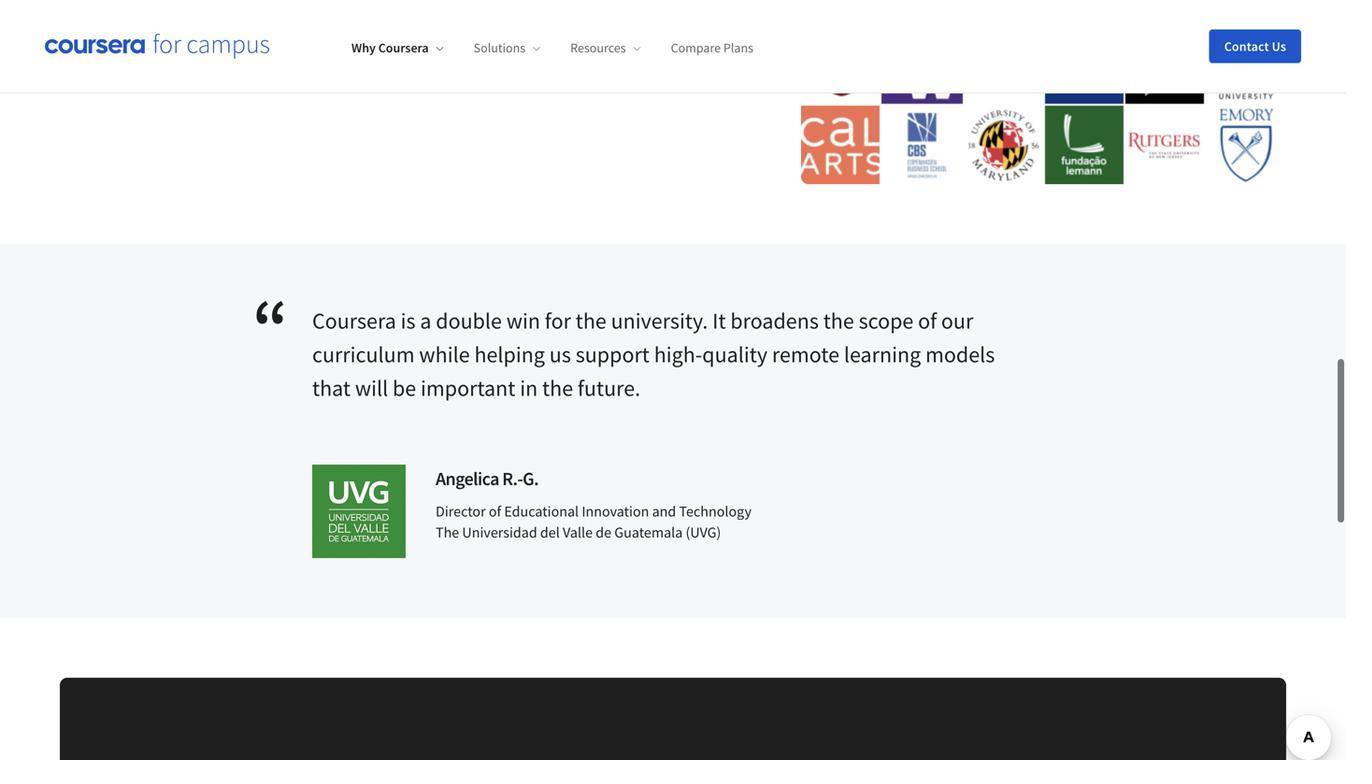 Task type: locate. For each thing, give the bounding box(es) containing it.
0 horizontal spatial of
[[489, 503, 502, 521]]

why coursera link
[[352, 39, 444, 56]]

scope
[[859, 307, 914, 335]]

coursera inside coursera is a double win for the university. it broadens the scope of our curriculum while helping us support high-quality remote learning models that will be important in the future.
[[312, 307, 396, 335]]

the up the remote
[[824, 307, 855, 335]]

de
[[596, 524, 612, 542]]

(uvg)
[[686, 524, 722, 542]]

0 vertical spatial of
[[919, 307, 937, 335]]

angelica
[[436, 467, 499, 491]]

of left our
[[919, 307, 937, 335]]

1 horizontal spatial of
[[919, 307, 937, 335]]

1 horizontal spatial the
[[576, 307, 607, 335]]

compare
[[671, 39, 721, 56]]

coursera right why
[[379, 39, 429, 56]]

the right for
[[576, 307, 607, 335]]

broadens
[[731, 307, 819, 335]]

director
[[436, 503, 486, 521]]

1 vertical spatial coursera
[[312, 307, 396, 335]]

the universidad del valle de guatemala (uvg) image
[[312, 465, 406, 559]]

contact us button
[[1210, 29, 1302, 63]]

universidad
[[462, 524, 538, 542]]

high-
[[654, 341, 703, 369]]

important
[[421, 374, 516, 402]]

university.
[[611, 307, 708, 335]]

1 vertical spatial of
[[489, 503, 502, 521]]

g.
[[523, 467, 539, 491]]

quality
[[703, 341, 768, 369]]

helping
[[475, 341, 545, 369]]

technology
[[680, 503, 752, 521]]

it
[[713, 307, 726, 335]]

will
[[355, 374, 388, 402]]

of
[[919, 307, 937, 335], [489, 503, 502, 521]]

that
[[312, 374, 351, 402]]

innovation
[[582, 503, 650, 521]]

learning
[[845, 341, 922, 369]]

us
[[1273, 38, 1287, 55]]

solutions
[[474, 39, 526, 56]]

0 horizontal spatial the
[[543, 374, 574, 402]]

for
[[545, 307, 571, 335]]

coursera for campus image
[[45, 33, 269, 59]]

r.-
[[503, 467, 523, 491]]

compare plans
[[671, 39, 754, 56]]

while
[[419, 341, 470, 369]]

the right "in"
[[543, 374, 574, 402]]

solutions link
[[474, 39, 541, 56]]

the
[[576, 307, 607, 335], [824, 307, 855, 335], [543, 374, 574, 402]]

contact us
[[1225, 38, 1287, 55]]

coursera
[[379, 39, 429, 56], [312, 307, 396, 335]]

curriculum
[[312, 341, 415, 369]]

resources
[[571, 39, 626, 56]]

coursera up curriculum
[[312, 307, 396, 335]]

of up universidad at the left bottom
[[489, 503, 502, 521]]



Task type: describe. For each thing, give the bounding box(es) containing it.
coursera is a double win for the university. it broadens the scope of our curriculum while helping us support high-quality remote learning models that will be important in the future.
[[312, 307, 996, 402]]

remote
[[773, 341, 840, 369]]

of inside coursera is a double win for the university. it broadens the scope of our curriculum while helping us support high-quality remote learning models that will be important in the future.
[[919, 307, 937, 335]]

a
[[420, 307, 432, 335]]

resources link
[[571, 39, 641, 56]]

us
[[550, 341, 571, 369]]

2 horizontal spatial the
[[824, 307, 855, 335]]

educational
[[505, 503, 579, 521]]

plans
[[724, 39, 754, 56]]

our
[[942, 307, 974, 335]]

the
[[436, 524, 459, 542]]

director of educational innovation and technology the universidad del valle de guatemala (uvg)
[[436, 503, 752, 542]]

del
[[541, 524, 560, 542]]

models
[[926, 341, 996, 369]]

and
[[653, 503, 677, 521]]

support
[[576, 341, 650, 369]]

future.
[[578, 374, 641, 402]]

contact
[[1225, 38, 1270, 55]]

double
[[436, 307, 502, 335]]

win
[[507, 307, 541, 335]]

valle
[[563, 524, 593, 542]]

be
[[393, 374, 416, 402]]

why coursera
[[352, 39, 429, 56]]

why
[[352, 39, 376, 56]]

compare plans link
[[671, 39, 754, 56]]

in
[[520, 374, 538, 402]]

guatemala
[[615, 524, 683, 542]]

of inside director of educational innovation and technology the universidad del valle de guatemala (uvg)
[[489, 503, 502, 521]]

angelica r.-g.
[[436, 467, 539, 491]]

is
[[401, 307, 416, 335]]

0 vertical spatial coursera
[[379, 39, 429, 56]]



Task type: vqa. For each thing, say whether or not it's contained in the screenshot.
rightmost SKILLS
no



